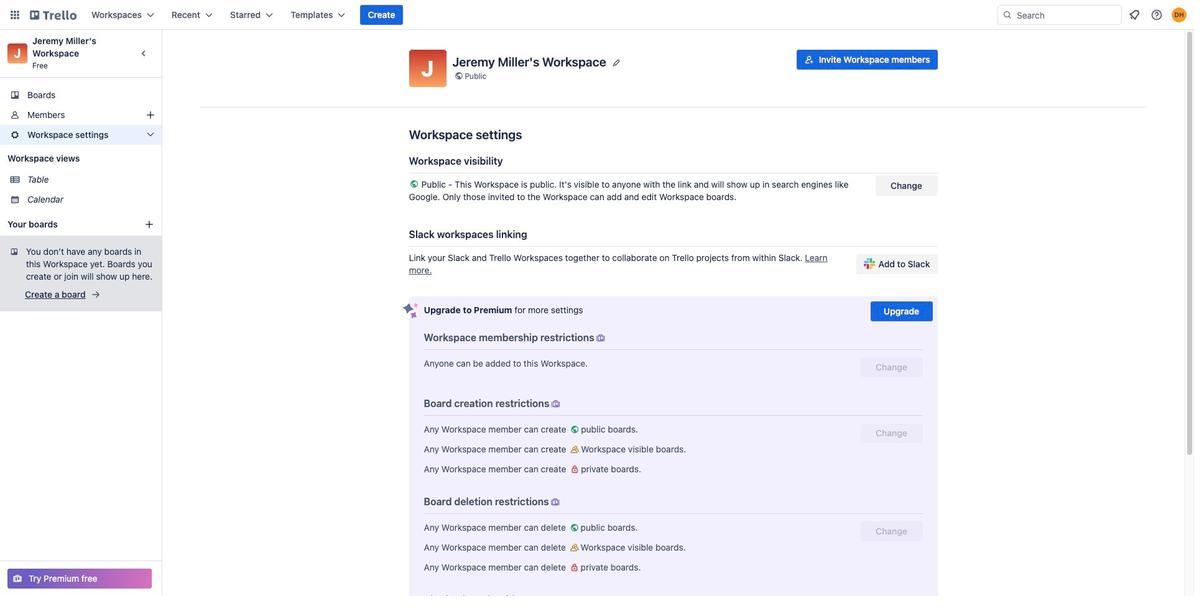 Task type: vqa. For each thing, say whether or not it's contained in the screenshot.
the Your boards with 6 items element
no



Task type: locate. For each thing, give the bounding box(es) containing it.
dirk hardpeck (dirkhardpeck) image
[[1172, 7, 1187, 22]]

workspace navigation collapse icon image
[[136, 45, 153, 62]]

open information menu image
[[1151, 9, 1163, 21]]

your boards with 0 items element
[[7, 217, 138, 232]]

sm image
[[549, 398, 562, 410], [569, 424, 581, 436], [569, 443, 581, 456], [569, 463, 581, 476], [549, 496, 561, 509]]

sm image
[[594, 332, 607, 345], [568, 522, 581, 534], [568, 542, 581, 554], [568, 562, 581, 574]]

back to home image
[[30, 5, 77, 25]]



Task type: describe. For each thing, give the bounding box(es) containing it.
0 notifications image
[[1127, 7, 1142, 22]]

Search field
[[1013, 6, 1121, 24]]

primary element
[[0, 0, 1194, 30]]

search image
[[1003, 10, 1013, 20]]

sparkle image
[[403, 303, 418, 319]]

add board image
[[144, 220, 154, 230]]



